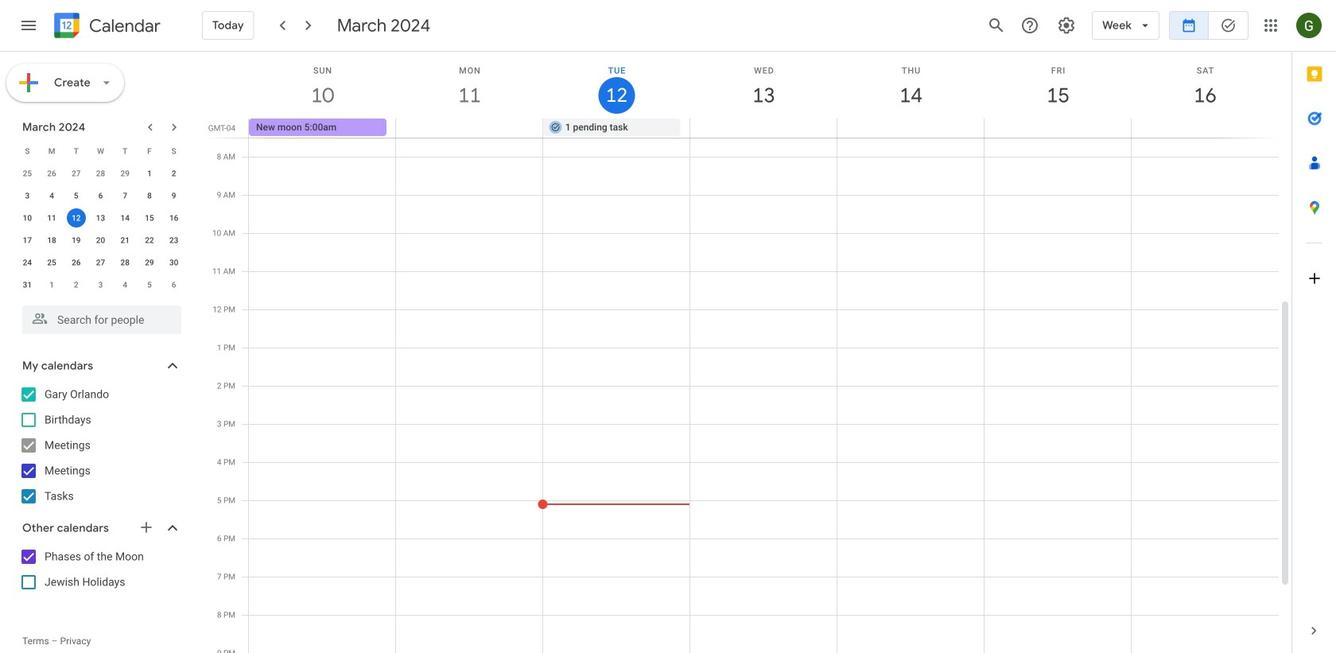 Task type: describe. For each thing, give the bounding box(es) containing it.
7 element
[[116, 186, 135, 205]]

6 element
[[91, 186, 110, 205]]

2 element
[[164, 164, 184, 183]]

april 3 element
[[91, 275, 110, 294]]

april 6 element
[[164, 275, 184, 294]]

22 element
[[140, 231, 159, 250]]

23 element
[[164, 231, 184, 250]]

10 element
[[18, 208, 37, 228]]

30 element
[[164, 253, 184, 272]]

1 element
[[140, 164, 159, 183]]

26 element
[[67, 253, 86, 272]]

heading inside calendar element
[[86, 16, 161, 35]]

add other calendars image
[[138, 520, 154, 535]]

february 27 element
[[67, 164, 86, 183]]

15 element
[[140, 208, 159, 228]]

other calendars list
[[3, 544, 197, 595]]

february 28 element
[[91, 164, 110, 183]]

february 25 element
[[18, 164, 37, 183]]

13 element
[[91, 208, 110, 228]]

28 element
[[116, 253, 135, 272]]

25 element
[[42, 253, 61, 272]]



Task type: vqa. For each thing, say whether or not it's contained in the screenshot.
21
no



Task type: locate. For each thing, give the bounding box(es) containing it.
20 element
[[91, 231, 110, 250]]

heading
[[86, 16, 161, 35]]

cell
[[396, 119, 543, 138], [690, 119, 837, 138], [837, 119, 984, 138], [984, 119, 1132, 138], [1132, 119, 1279, 138], [64, 207, 88, 229]]

april 2 element
[[67, 275, 86, 294]]

Search for people text field
[[32, 306, 172, 334]]

17 element
[[18, 231, 37, 250]]

19 element
[[67, 231, 86, 250]]

march 2024 grid
[[15, 140, 186, 296]]

21 element
[[116, 231, 135, 250]]

february 26 element
[[42, 164, 61, 183]]

grid
[[204, 52, 1292, 653]]

31 element
[[18, 275, 37, 294]]

12, today element
[[67, 208, 86, 228]]

24 element
[[18, 253, 37, 272]]

27 element
[[91, 253, 110, 272]]

5 element
[[67, 186, 86, 205]]

february 29 element
[[116, 164, 135, 183]]

row
[[242, 119, 1292, 138], [15, 140, 186, 162], [15, 162, 186, 185], [15, 185, 186, 207], [15, 207, 186, 229], [15, 229, 186, 251], [15, 251, 186, 274], [15, 274, 186, 296]]

16 element
[[164, 208, 184, 228]]

main drawer image
[[19, 16, 38, 35]]

14 element
[[116, 208, 135, 228]]

18 element
[[42, 231, 61, 250]]

april 5 element
[[140, 275, 159, 294]]

april 4 element
[[116, 275, 135, 294]]

settings menu image
[[1058, 16, 1077, 35]]

row group
[[15, 162, 186, 296]]

None search field
[[0, 299, 197, 334]]

11 element
[[42, 208, 61, 228]]

my calendars list
[[3, 382, 197, 509]]

8 element
[[140, 186, 159, 205]]

cell inside march 2024 grid
[[64, 207, 88, 229]]

calendar element
[[51, 10, 161, 45]]

29 element
[[140, 253, 159, 272]]

4 element
[[42, 186, 61, 205]]

tab list
[[1293, 52, 1337, 609]]

9 element
[[164, 186, 184, 205]]

april 1 element
[[42, 275, 61, 294]]

3 element
[[18, 186, 37, 205]]



